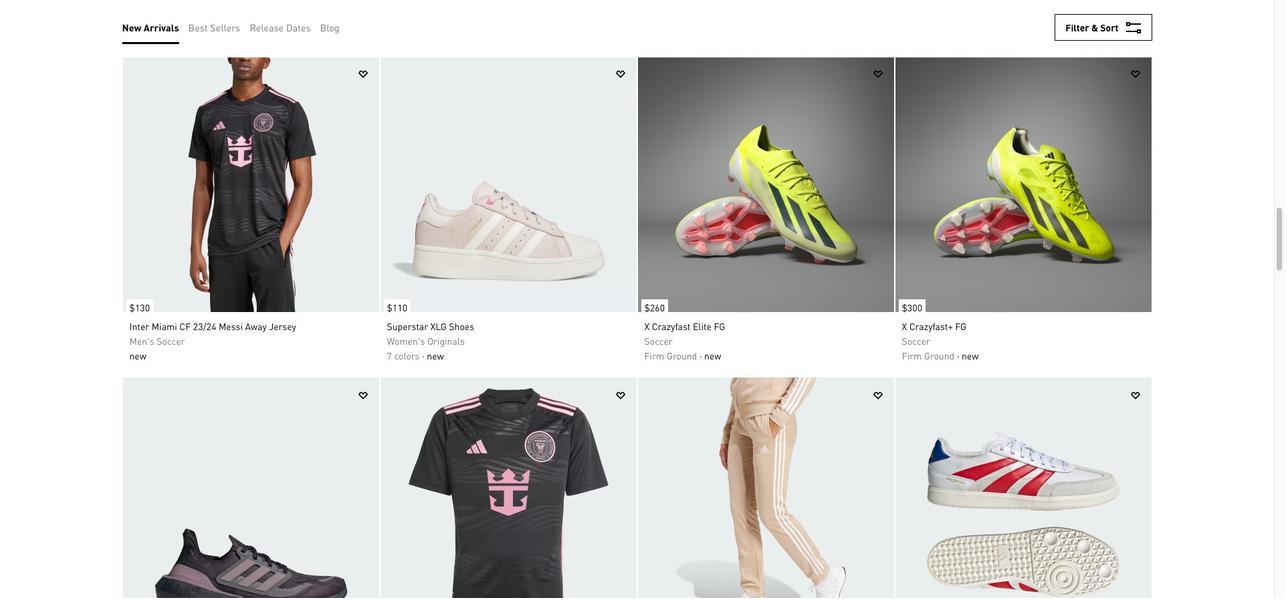 Task type: describe. For each thing, give the bounding box(es) containing it.
$300
[[902, 302, 923, 314]]

$110 link
[[380, 293, 411, 316]]

crazyfast+
[[910, 320, 953, 333]]

superstar
[[387, 320, 428, 333]]

release dates
[[250, 21, 311, 33]]

new arrivals link
[[122, 20, 179, 35]]

23/24
[[193, 320, 216, 333]]

filter & sort button
[[1055, 14, 1153, 41]]

colors inside women's running 16 colors · new
[[142, 28, 167, 40]]

x for x crazyfast elite fg
[[645, 320, 650, 333]]

inter
[[129, 320, 149, 333]]

new arrivals
[[122, 21, 179, 33]]

best sellers link
[[188, 20, 240, 35]]

women's running purple ultraboost light running shoes image
[[123, 378, 379, 599]]

release dates link
[[250, 20, 311, 35]]

sort
[[1101, 21, 1119, 33]]

best
[[188, 21, 208, 33]]

$130
[[129, 302, 150, 314]]

new inside inter miami cf 23/24 messi away jersey men's soccer new
[[129, 350, 146, 362]]

· inside x crazyfast elite fg soccer firm ground · new
[[700, 350, 702, 362]]

soccer yellow x crazyfast+ fg image
[[896, 56, 1152, 312]]

colors inside "superstar xlg shoes women's originals 7 colors · new"
[[394, 350, 420, 362]]

release
[[250, 21, 284, 33]]

soccer white predator 24 league low freestyle shoes image
[[896, 378, 1152, 599]]

miami
[[152, 320, 177, 333]]

dates
[[286, 21, 311, 33]]

cf
[[180, 320, 191, 333]]

x crazyfast+ fg soccer firm ground · new
[[902, 320, 979, 362]]

arrivals
[[144, 21, 179, 33]]

women's running 16 colors · new
[[129, 13, 205, 40]]

inter miami cf 23/24 messi away jersey men's soccer new
[[129, 320, 296, 362]]

running
[[170, 13, 205, 25]]

women's sportswear beige primegreen essentials warm-up slim tapered 3-stripes track pants image
[[638, 378, 894, 599]]

superstar xlg shoes women's originals 7 colors · new
[[387, 320, 475, 362]]

elite
[[693, 320, 712, 333]]

$260 link
[[638, 293, 668, 316]]

soccer inside x crazyfast elite fg soccer firm ground · new
[[645, 335, 673, 347]]

sellers
[[210, 21, 240, 33]]

fg inside x crazyfast+ fg soccer firm ground · new
[[956, 320, 967, 333]]

originals
[[427, 335, 465, 347]]

women's inside women's running 16 colors · new
[[129, 13, 168, 25]]

16
[[129, 28, 139, 40]]

$110
[[387, 302, 408, 314]]

new
[[122, 21, 142, 33]]



Task type: vqa. For each thing, say whether or not it's contained in the screenshot.


Task type: locate. For each thing, give the bounding box(es) containing it.
x for x crazyfast+ fg
[[902, 320, 907, 333]]

0 horizontal spatial colors
[[142, 28, 167, 40]]

1 soccer from the left
[[157, 335, 185, 347]]

2 ground from the left
[[925, 350, 955, 362]]

list
[[122, 11, 349, 44]]

· inside women's running 16 colors · new
[[170, 28, 172, 40]]

soccer inside x crazyfast+ fg soccer firm ground · new
[[902, 335, 931, 347]]

0 vertical spatial women's
[[129, 13, 168, 25]]

colors
[[142, 28, 167, 40], [394, 350, 420, 362]]

jersey
[[269, 320, 296, 333]]

·
[[170, 28, 172, 40], [422, 350, 425, 362], [700, 350, 702, 362], [957, 350, 960, 362]]

fg
[[714, 320, 726, 333], [956, 320, 967, 333]]

new
[[174, 28, 191, 40], [129, 350, 146, 362], [427, 350, 444, 362], [705, 350, 722, 362], [962, 350, 979, 362]]

1 ground from the left
[[667, 350, 697, 362]]

1 firm from the left
[[645, 350, 665, 362]]

new inside x crazyfast elite fg soccer firm ground · new
[[705, 350, 722, 362]]

&
[[1092, 21, 1099, 33]]

7
[[387, 350, 392, 362]]

away
[[245, 320, 267, 333]]

firm inside x crazyfast elite fg soccer firm ground · new
[[645, 350, 665, 362]]

colors right 16
[[142, 28, 167, 40]]

colors right "7"
[[394, 350, 420, 362]]

0 horizontal spatial fg
[[714, 320, 726, 333]]

filter
[[1066, 21, 1090, 33]]

1 horizontal spatial fg
[[956, 320, 967, 333]]

3 soccer from the left
[[902, 335, 931, 347]]

1 x from the left
[[645, 320, 650, 333]]

x inside x crazyfast+ fg soccer firm ground · new
[[902, 320, 907, 333]]

1 horizontal spatial ground
[[925, 350, 955, 362]]

women's originals pink superstar xlg shoes image
[[380, 56, 637, 312]]

1 horizontal spatial colors
[[394, 350, 420, 362]]

1 horizontal spatial women's
[[387, 335, 425, 347]]

ground down crazyfast at the bottom of the page
[[667, 350, 697, 362]]

1 vertical spatial colors
[[394, 350, 420, 362]]

2 x from the left
[[902, 320, 907, 333]]

x inside x crazyfast elite fg soccer firm ground · new
[[645, 320, 650, 333]]

ground down crazyfast+
[[925, 350, 955, 362]]

$300 link
[[896, 293, 926, 316]]

x crazyfast elite fg soccer firm ground · new
[[645, 320, 726, 362]]

men's
[[129, 335, 154, 347]]

women's
[[129, 13, 168, 25], [387, 335, 425, 347]]

2 soccer from the left
[[645, 335, 673, 347]]

1 fg from the left
[[714, 320, 726, 333]]

0 horizontal spatial women's
[[129, 13, 168, 25]]

firm inside x crazyfast+ fg soccer firm ground · new
[[902, 350, 922, 362]]

fg inside x crazyfast elite fg soccer firm ground · new
[[714, 320, 726, 333]]

x down $300
[[902, 320, 907, 333]]

best sellers
[[188, 21, 240, 33]]

xlg
[[431, 320, 447, 333]]

soccer inside inter miami cf 23/24 messi away jersey men's soccer new
[[157, 335, 185, 347]]

ground inside x crazyfast+ fg soccer firm ground · new
[[925, 350, 955, 362]]

0 vertical spatial colors
[[142, 28, 167, 40]]

firm down crazyfast+
[[902, 350, 922, 362]]

fg right elite
[[714, 320, 726, 333]]

new inside x crazyfast+ fg soccer firm ground · new
[[962, 350, 979, 362]]

shoes
[[449, 320, 475, 333]]

list containing new arrivals
[[122, 11, 349, 44]]

fg right crazyfast+
[[956, 320, 967, 333]]

· inside "superstar xlg shoes women's originals 7 colors · new"
[[422, 350, 425, 362]]

youth soccer black inter miami cf 23/24 away jersey kids image
[[380, 378, 637, 599]]

$260
[[645, 302, 665, 314]]

ground
[[667, 350, 697, 362], [925, 350, 955, 362]]

firm
[[645, 350, 665, 362], [902, 350, 922, 362]]

soccer yellow x crazyfast elite fg image
[[638, 56, 894, 312]]

0 horizontal spatial ground
[[667, 350, 697, 362]]

1 vertical spatial women's
[[387, 335, 425, 347]]

0 horizontal spatial x
[[645, 320, 650, 333]]

1 horizontal spatial soccer
[[645, 335, 673, 347]]

new inside "superstar xlg shoes women's originals 7 colors · new"
[[427, 350, 444, 362]]

$130 link
[[123, 293, 153, 316]]

2 firm from the left
[[902, 350, 922, 362]]

2 horizontal spatial soccer
[[902, 335, 931, 347]]

x down $260
[[645, 320, 650, 333]]

soccer
[[157, 335, 185, 347], [645, 335, 673, 347], [902, 335, 931, 347]]

ground inside x crazyfast elite fg soccer firm ground · new
[[667, 350, 697, 362]]

blog
[[320, 21, 340, 33]]

crazyfast
[[652, 320, 691, 333]]

women's inside "superstar xlg shoes women's originals 7 colors · new"
[[387, 335, 425, 347]]

0 horizontal spatial soccer
[[157, 335, 185, 347]]

x
[[645, 320, 650, 333], [902, 320, 907, 333]]

1 horizontal spatial firm
[[902, 350, 922, 362]]

0 horizontal spatial firm
[[645, 350, 665, 362]]

new inside women's running 16 colors · new
[[174, 28, 191, 40]]

· inside x crazyfast+ fg soccer firm ground · new
[[957, 350, 960, 362]]

firm down crazyfast at the bottom of the page
[[645, 350, 665, 362]]

filter & sort
[[1066, 21, 1119, 33]]

men's soccer black inter miami cf 23/24 messi away jersey image
[[123, 56, 379, 312]]

2 fg from the left
[[956, 320, 967, 333]]

soccer down crazyfast+
[[902, 335, 931, 347]]

messi
[[219, 320, 243, 333]]

1 horizontal spatial x
[[902, 320, 907, 333]]

soccer down miami
[[157, 335, 185, 347]]

blog link
[[320, 20, 340, 35]]

soccer down crazyfast at the bottom of the page
[[645, 335, 673, 347]]



